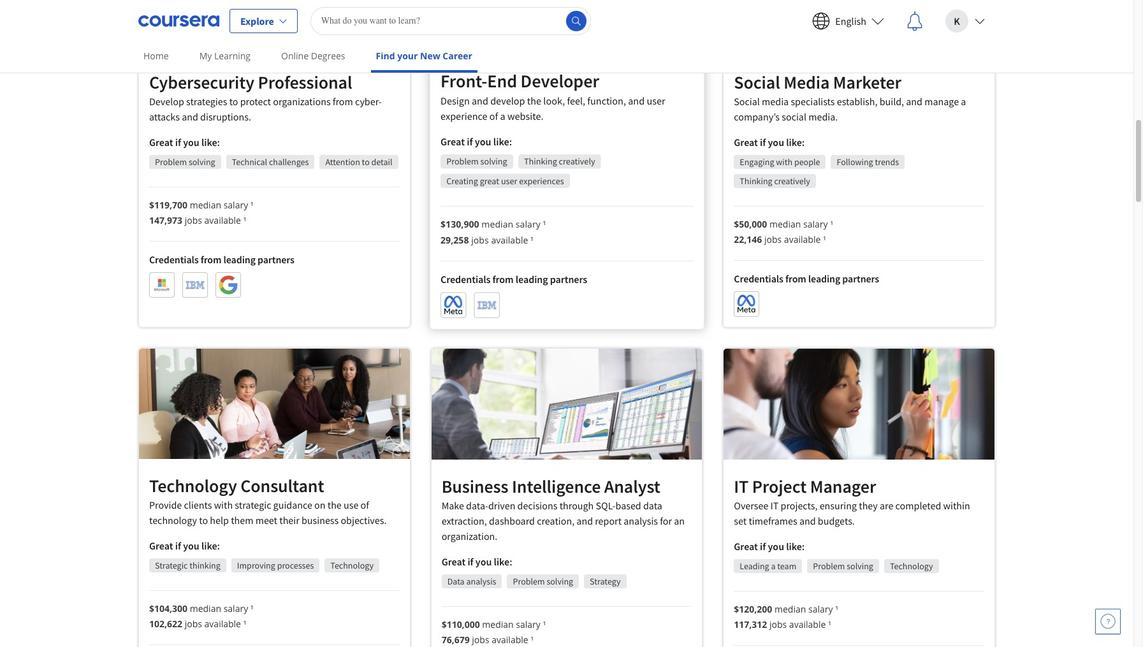 Task type: vqa. For each thing, say whether or not it's contained in the screenshot.


Task type: describe. For each thing, give the bounding box(es) containing it.
intelligence
[[512, 475, 601, 498]]

available for social media marketer
[[784, 233, 821, 245]]

new
[[420, 50, 440, 62]]

1 horizontal spatial thinking
[[740, 175, 773, 187]]

What do you want to learn? text field
[[310, 7, 591, 35]]

guidance
[[273, 499, 312, 512]]

a inside the social media marketer social media specialists establish, build, and manage a company's social media.
[[961, 95, 966, 107]]

of inside technology consultant provide clients with strategic guidance on the use of technology to help them meet their business objectives.
[[361, 499, 369, 512]]

driven
[[488, 499, 516, 512]]

strategy
[[590, 576, 621, 587]]

trends
[[875, 156, 899, 167]]

and inside business intelligence analyst make data-driven decisions through sql-based data extraction, dashboard creation, and report analysis for an organization.
[[577, 514, 593, 527]]

salary for business intelligence analyst
[[516, 618, 541, 630]]

it project manager oversee it projects, ensuring they are completed within set timeframes and budgets.
[[734, 475, 970, 527]]

media
[[762, 95, 789, 107]]

find
[[376, 50, 395, 62]]

strategies
[[186, 95, 227, 108]]

engaging with people
[[740, 156, 820, 167]]

manager
[[810, 475, 876, 498]]

manage
[[925, 95, 959, 107]]

set
[[734, 514, 747, 527]]

great for front-end developer
[[440, 135, 465, 148]]

and inside cybersecurity professional develop strategies to protect organizations from cyber- attacks and disruptions.
[[182, 110, 198, 123]]

you for technology consultant
[[183, 540, 199, 553]]

learning
[[214, 50, 251, 62]]

1 vertical spatial creatively
[[774, 175, 810, 187]]

0 vertical spatial thinking
[[524, 156, 557, 167]]

from for front-end developer
[[492, 273, 514, 286]]

a inside front-end developer design and develop the look, feel, function, and user experience of a website.
[[500, 109, 505, 122]]

salary for social media marketer
[[803, 218, 828, 230]]

home link
[[138, 41, 174, 70]]

use
[[344, 499, 359, 512]]

if for social media marketer
[[760, 136, 766, 148]]

problem solving down 'creation,'
[[513, 576, 573, 587]]

technical
[[232, 156, 267, 168]]

salary for technology consultant
[[224, 603, 248, 615]]

0 horizontal spatial it
[[734, 475, 749, 498]]

great
[[480, 175, 499, 187]]

media
[[784, 71, 830, 93]]

meet
[[255, 514, 277, 527]]

147,973
[[149, 214, 182, 226]]

great if you like: for front-end developer
[[440, 135, 512, 148]]

through
[[560, 499, 594, 512]]

$130,900 median salary ¹ 29,258 jobs available ¹
[[440, 218, 546, 246]]

data analysis
[[447, 576, 496, 587]]

timeframes
[[749, 514, 798, 527]]

jobs for cybersecurity professional
[[185, 214, 202, 226]]

credentials for front-
[[440, 273, 490, 286]]

professional
[[258, 71, 352, 94]]

partners for professional
[[258, 253, 295, 266]]

leading a team
[[740, 560, 797, 572]]

available for cybersecurity professional
[[204, 214, 241, 226]]

based
[[616, 499, 641, 512]]

$104,300 median salary ¹ 102,622 jobs available ¹
[[149, 603, 254, 630]]

leading for marketer
[[809, 272, 841, 285]]

english button
[[802, 0, 895, 41]]

end
[[487, 69, 517, 93]]

projects,
[[781, 499, 818, 512]]

online degrees
[[281, 50, 345, 62]]

and up experience
[[472, 94, 488, 107]]

degrees
[[311, 50, 345, 62]]

$104,300
[[149, 603, 187, 615]]

22,146
[[734, 233, 762, 245]]

business intelligence analyst make data-driven decisions through sql-based data extraction, dashboard creation, and report analysis for an organization.
[[442, 475, 685, 542]]

if for cybersecurity professional
[[175, 136, 181, 149]]

median for business intelligence analyst
[[482, 618, 514, 630]]

technology consultant provide clients with strategic guidance on the use of technology to help them meet their business objectives.
[[149, 475, 387, 527]]

available for technology consultant
[[204, 618, 241, 630]]

organization.
[[442, 530, 498, 542]]

jobs for business intelligence analyst
[[472, 634, 489, 646]]

an
[[674, 514, 685, 527]]

salary for front-end developer
[[516, 218, 540, 230]]

with inside technology consultant provide clients with strategic guidance on the use of technology to help them meet their business objectives.
[[214, 499, 233, 512]]

available for front-end developer
[[491, 234, 528, 246]]

strategic
[[235, 499, 271, 512]]

team
[[778, 560, 797, 572]]

problem right data analysis
[[513, 576, 545, 587]]

1 vertical spatial to
[[362, 156, 370, 168]]

salary for it project manager
[[809, 603, 833, 615]]

analysis inside business intelligence analyst make data-driven decisions through sql-based data extraction, dashboard creation, and report analysis for an organization.
[[624, 514, 658, 527]]

cybersecurity analyst image
[[139, 0, 410, 56]]

explore
[[240, 14, 274, 27]]

you for cybersecurity professional
[[183, 136, 199, 149]]

credentials from leading partners for marketer
[[734, 272, 879, 285]]

1 social from the top
[[734, 71, 780, 93]]

look,
[[543, 94, 565, 107]]

improving
[[237, 560, 275, 572]]

them
[[231, 514, 253, 527]]

like: for front-end developer
[[493, 135, 512, 148]]

user inside front-end developer design and develop the look, feel, function, and user experience of a website.
[[647, 94, 665, 107]]

partners for media
[[843, 272, 879, 285]]

jobs for social media marketer
[[765, 233, 782, 245]]

great if you like: for it project manager
[[734, 540, 805, 553]]

technology inside technology consultant provide clients with strategic guidance on the use of technology to help them meet their business objectives.
[[149, 475, 237, 498]]

$119,700
[[149, 199, 187, 211]]

strategic thinking
[[155, 560, 221, 572]]

analyst
[[604, 475, 661, 498]]

business
[[302, 514, 339, 527]]

report
[[595, 514, 622, 527]]

if for business intelligence analyst
[[468, 555, 474, 568]]

partners for end
[[550, 273, 587, 286]]

challenges
[[269, 156, 309, 168]]

median for technology consultant
[[190, 603, 221, 615]]

english
[[836, 14, 867, 27]]

thinking
[[190, 560, 221, 572]]

like: for technology consultant
[[201, 540, 220, 553]]

protect
[[240, 95, 271, 108]]

like: for business intelligence analyst
[[494, 555, 512, 568]]

like: for social media marketer
[[786, 136, 805, 148]]

attention
[[325, 156, 360, 168]]

social
[[782, 110, 807, 123]]

problem right the team on the right bottom of the page
[[813, 560, 845, 572]]

function,
[[587, 94, 626, 107]]

data
[[447, 576, 465, 587]]

problem solving down "budgets."
[[813, 560, 874, 572]]

salary for cybersecurity professional
[[224, 199, 248, 211]]

dashboard
[[489, 514, 535, 527]]

data
[[643, 499, 662, 512]]

you for social media marketer
[[768, 136, 784, 148]]

great for social media marketer
[[734, 136, 758, 148]]

strategic
[[155, 560, 188, 572]]

2 social from the top
[[734, 95, 760, 107]]

great for cybersecurity professional
[[149, 136, 173, 149]]

company's
[[734, 110, 780, 123]]

median for social media marketer
[[770, 218, 801, 230]]

if for it project manager
[[760, 540, 766, 553]]

coursera image
[[138, 11, 219, 31]]

extraction,
[[442, 514, 487, 527]]

k
[[954, 14, 960, 27]]

data-
[[466, 499, 488, 512]]

and inside it project manager oversee it projects, ensuring they are completed within set timeframes and budgets.
[[800, 514, 816, 527]]

great for technology consultant
[[149, 540, 173, 553]]

0 vertical spatial creatively
[[559, 156, 595, 167]]

from inside cybersecurity professional develop strategies to protect organizations from cyber- attacks and disruptions.
[[333, 95, 353, 108]]

you for it project manager
[[768, 540, 784, 553]]

if for technology consultant
[[175, 540, 181, 553]]

attacks
[[149, 110, 180, 123]]

solving down "budgets."
[[847, 560, 874, 572]]

1 horizontal spatial with
[[776, 156, 793, 167]]

1 vertical spatial it
[[771, 499, 779, 512]]

solving left technical
[[189, 156, 215, 168]]

engaging
[[740, 156, 774, 167]]

$120,200
[[734, 603, 772, 615]]



Task type: locate. For each thing, give the bounding box(es) containing it.
credentials from leading partners
[[149, 253, 295, 266], [734, 272, 879, 285], [440, 273, 587, 286]]

median for cybersecurity professional
[[190, 199, 221, 211]]

problem solving up great
[[446, 156, 507, 167]]

problem solving up $119,700
[[155, 156, 215, 168]]

available inside $119,700 median salary ¹ 147,973 jobs available ¹
[[204, 214, 241, 226]]

117,312
[[734, 618, 767, 630]]

0 horizontal spatial creatively
[[559, 156, 595, 167]]

None search field
[[310, 7, 591, 35]]

salary inside $50,000 median salary ¹ 22,146 jobs available ¹
[[803, 218, 828, 230]]

credentials for cybersecurity
[[149, 253, 199, 266]]

available inside $110,000 median salary ¹ 76,679 jobs available ¹
[[492, 634, 528, 646]]

median inside $119,700 median salary ¹ 147,973 jobs available ¹
[[190, 199, 221, 211]]

0 horizontal spatial analysis
[[466, 576, 496, 587]]

median inside $130,900 median salary ¹ 29,258 jobs available ¹
[[481, 218, 513, 230]]

0 horizontal spatial leading
[[224, 253, 256, 266]]

credentials for social
[[734, 272, 784, 285]]

1 horizontal spatial of
[[489, 109, 498, 122]]

experience
[[440, 109, 487, 122]]

1 vertical spatial a
[[500, 109, 505, 122]]

$119,700 median salary ¹ 147,973 jobs available ¹
[[149, 199, 254, 226]]

salary inside $130,900 median salary ¹ 29,258 jobs available ¹
[[516, 218, 540, 230]]

credentials down 22,146
[[734, 272, 784, 285]]

median inside $50,000 median salary ¹ 22,146 jobs available ¹
[[770, 218, 801, 230]]

with up help
[[214, 499, 233, 512]]

if up engaging
[[760, 136, 766, 148]]

thinking up the experiences
[[524, 156, 557, 167]]

consultant
[[241, 475, 324, 498]]

median right $110,000
[[482, 618, 514, 630]]

salary inside $119,700 median salary ¹ 147,973 jobs available ¹
[[224, 199, 248, 211]]

from down $119,700 median salary ¹ 147,973 jobs available ¹
[[201, 253, 222, 266]]

to left detail
[[362, 156, 370, 168]]

you for business intelligence analyst
[[476, 555, 492, 568]]

leading down $50,000 median salary ¹ 22,146 jobs available ¹
[[809, 272, 841, 285]]

1 vertical spatial analysis
[[466, 576, 496, 587]]

2 horizontal spatial a
[[961, 95, 966, 107]]

a right manage
[[961, 95, 966, 107]]

1 vertical spatial thinking
[[740, 175, 773, 187]]

ensuring
[[820, 499, 857, 512]]

technology for it project manager
[[890, 560, 933, 572]]

like: down website.
[[493, 135, 512, 148]]

home
[[143, 50, 169, 62]]

1 vertical spatial user
[[501, 175, 517, 187]]

of right use
[[361, 499, 369, 512]]

provide
[[149, 499, 182, 512]]

objectives.
[[341, 514, 387, 527]]

to inside technology consultant provide clients with strategic guidance on the use of technology to help them meet their business objectives.
[[199, 514, 208, 527]]

2 horizontal spatial technology
[[890, 560, 933, 572]]

a
[[961, 95, 966, 107], [500, 109, 505, 122], [771, 560, 776, 572]]

for
[[660, 514, 672, 527]]

it up oversee
[[734, 475, 749, 498]]

my learning link
[[194, 41, 256, 70]]

and down the 'projects,'
[[800, 514, 816, 527]]

leading for develop
[[224, 253, 256, 266]]

my
[[199, 50, 212, 62]]

the
[[527, 94, 541, 107], [328, 499, 342, 512]]

available inside $120,200 median salary ¹ 117,312 jobs available ¹
[[789, 618, 826, 630]]

jobs inside $130,900 median salary ¹ 29,258 jobs available ¹
[[471, 234, 489, 246]]

2 horizontal spatial partners
[[843, 272, 879, 285]]

median right $104,300
[[190, 603, 221, 615]]

jobs for technology consultant
[[185, 618, 202, 630]]

jobs right 22,146
[[765, 233, 782, 245]]

median for it project manager
[[775, 603, 806, 615]]

leading down $119,700 median salary ¹ 147,973 jobs available ¹
[[224, 253, 256, 266]]

2 vertical spatial to
[[199, 514, 208, 527]]

1 vertical spatial thinking creatively
[[740, 175, 810, 187]]

business
[[442, 475, 509, 498]]

1 vertical spatial social
[[734, 95, 760, 107]]

if up the strategic
[[175, 540, 181, 553]]

solving left strategy
[[547, 576, 573, 587]]

following trends
[[837, 156, 899, 167]]

available right 76,679
[[492, 634, 528, 646]]

great if you like: up 'leading a team' at the bottom right of the page
[[734, 540, 805, 553]]

median right $119,700
[[190, 199, 221, 211]]

online degrees link
[[276, 41, 350, 70]]

credentials from leading partners for develop
[[149, 253, 295, 266]]

great up the strategic
[[149, 540, 173, 553]]

front-
[[440, 69, 487, 93]]

great if you like: for social media marketer
[[734, 136, 805, 148]]

disruptions.
[[200, 110, 251, 123]]

it
[[734, 475, 749, 498], [771, 499, 779, 512]]

your
[[397, 50, 418, 62]]

jobs for it project manager
[[770, 618, 787, 630]]

problem up creating at the left top of page
[[446, 156, 479, 167]]

jobs right 147,973
[[185, 214, 202, 226]]

0 horizontal spatial technology
[[149, 475, 237, 498]]

developer
[[521, 69, 599, 93]]

develop
[[149, 95, 184, 108]]

0 vertical spatial thinking creatively
[[524, 156, 595, 167]]

2 vertical spatial a
[[771, 560, 776, 572]]

salary inside $104,300 median salary ¹ 102,622 jobs available ¹
[[224, 603, 248, 615]]

1 vertical spatial of
[[361, 499, 369, 512]]

k button
[[936, 0, 995, 41]]

with left people
[[776, 156, 793, 167]]

great if you like: for technology consultant
[[149, 540, 220, 553]]

jobs right 29,258
[[471, 234, 489, 246]]

if up 'leading a team' at the bottom right of the page
[[760, 540, 766, 553]]

of down "develop"
[[489, 109, 498, 122]]

jobs right 76,679
[[472, 634, 489, 646]]

and inside the social media marketer social media specialists establish, build, and manage a company's social media.
[[906, 95, 923, 107]]

great up data
[[442, 555, 466, 568]]

thinking creatively down engaging with people
[[740, 175, 810, 187]]

like: up thinking
[[201, 540, 220, 553]]

median right $130,900
[[481, 218, 513, 230]]

analysis down data
[[624, 514, 658, 527]]

1 horizontal spatial creatively
[[774, 175, 810, 187]]

great up engaging
[[734, 136, 758, 148]]

creatively down engaging with people
[[774, 175, 810, 187]]

0 horizontal spatial thinking
[[524, 156, 557, 167]]

thinking creatively
[[524, 156, 595, 167], [740, 175, 810, 187]]

clients
[[184, 499, 212, 512]]

of
[[489, 109, 498, 122], [361, 499, 369, 512]]

$130,900
[[440, 218, 479, 230]]

great if you like: down experience
[[440, 135, 512, 148]]

and right build,
[[906, 95, 923, 107]]

1 vertical spatial with
[[214, 499, 233, 512]]

social media marketer image
[[724, 0, 995, 55]]

credentials from leading partners down $50,000 median salary ¹ 22,146 jobs available ¹
[[734, 272, 879, 285]]

technology down completed
[[890, 560, 933, 572]]

available inside $50,000 median salary ¹ 22,146 jobs available ¹
[[784, 233, 821, 245]]

solving up great
[[480, 156, 507, 167]]

my learning
[[199, 50, 251, 62]]

0 vertical spatial social
[[734, 71, 780, 93]]

0 horizontal spatial partners
[[258, 253, 295, 266]]

great for business intelligence analyst
[[442, 555, 466, 568]]

find your new career
[[376, 50, 472, 62]]

you for front-end developer
[[475, 135, 491, 148]]

great up leading
[[734, 540, 758, 553]]

on
[[314, 499, 326, 512]]

creating
[[446, 175, 478, 187]]

like: up data analysis
[[494, 555, 512, 568]]

people
[[795, 156, 820, 167]]

median right the $120,200
[[775, 603, 806, 615]]

1 horizontal spatial a
[[771, 560, 776, 572]]

decisions
[[518, 499, 558, 512]]

like: down disruptions. on the top left of page
[[201, 136, 220, 149]]

experiences
[[519, 175, 564, 187]]

you down experience
[[475, 135, 491, 148]]

like: up the team on the right bottom of the page
[[786, 540, 805, 553]]

0 horizontal spatial a
[[500, 109, 505, 122]]

oversee
[[734, 499, 769, 512]]

credentials from leading partners down $130,900 median salary ¹ 29,258 jobs available ¹
[[440, 273, 587, 286]]

thinking creatively up the experiences
[[524, 156, 595, 167]]

creatively up the experiences
[[559, 156, 595, 167]]

like: for cybersecurity professional
[[201, 136, 220, 149]]

2 horizontal spatial leading
[[809, 272, 841, 285]]

available inside $130,900 median salary ¹ 29,258 jobs available ¹
[[491, 234, 528, 246]]

median inside $104,300 median salary ¹ 102,622 jobs available ¹
[[190, 603, 221, 615]]

the inside technology consultant provide clients with strategic guidance on the use of technology to help them meet their business objectives.
[[328, 499, 342, 512]]

and down strategies
[[182, 110, 198, 123]]

creation,
[[537, 514, 575, 527]]

jobs right 117,312
[[770, 618, 787, 630]]

1 horizontal spatial to
[[229, 95, 238, 108]]

salary inside $120,200 median salary ¹ 117,312 jobs available ¹
[[809, 603, 833, 615]]

median for front-end developer
[[481, 218, 513, 230]]

1 horizontal spatial thinking creatively
[[740, 175, 810, 187]]

social up media
[[734, 71, 780, 93]]

0 horizontal spatial user
[[501, 175, 517, 187]]

1 horizontal spatial technology
[[331, 560, 374, 572]]

great for it project manager
[[734, 540, 758, 553]]

problem
[[446, 156, 479, 167], [155, 156, 187, 168], [813, 560, 845, 572], [513, 576, 545, 587]]

0 vertical spatial analysis
[[624, 514, 658, 527]]

1 horizontal spatial leading
[[516, 273, 548, 286]]

social up company's
[[734, 95, 760, 107]]

great down experience
[[440, 135, 465, 148]]

the up website.
[[527, 94, 541, 107]]

technology up clients
[[149, 475, 237, 498]]

credentials down 29,258
[[440, 273, 490, 286]]

like: up people
[[786, 136, 805, 148]]

0 vertical spatial with
[[776, 156, 793, 167]]

jobs inside $119,700 median salary ¹ 147,973 jobs available ¹
[[185, 214, 202, 226]]

like:
[[493, 135, 512, 148], [786, 136, 805, 148], [201, 136, 220, 149], [201, 540, 220, 553], [786, 540, 805, 553], [494, 555, 512, 568]]

make
[[442, 499, 464, 512]]

completed
[[896, 499, 941, 512]]

available right 29,258
[[491, 234, 528, 246]]

credentials from leading partners for developer
[[440, 273, 587, 286]]

available right 117,312
[[789, 618, 826, 630]]

from left cyber-
[[333, 95, 353, 108]]

thinking
[[524, 156, 557, 167], [740, 175, 773, 187]]

partners
[[258, 253, 295, 266], [843, 272, 879, 285], [550, 273, 587, 286]]

available inside $104,300 median salary ¹ 102,622 jobs available ¹
[[204, 618, 241, 630]]

jobs for front-end developer
[[471, 234, 489, 246]]

great down attacks
[[149, 136, 173, 149]]

technology for technology consultant
[[331, 560, 374, 572]]

0 horizontal spatial thinking creatively
[[524, 156, 595, 167]]

explore button
[[230, 9, 298, 33]]

available right 22,146
[[784, 233, 821, 245]]

great if you like: down attacks
[[149, 136, 220, 149]]

credentials from leading partners down $119,700 median salary ¹ 147,973 jobs available ¹
[[149, 253, 295, 266]]

analysis right data
[[466, 576, 496, 587]]

if
[[467, 135, 473, 148], [760, 136, 766, 148], [175, 136, 181, 149], [175, 540, 181, 553], [760, 540, 766, 553], [468, 555, 474, 568]]

from down $130,900 median salary ¹ 29,258 jobs available ¹
[[492, 273, 514, 286]]

career
[[443, 50, 472, 62]]

0 horizontal spatial to
[[199, 514, 208, 527]]

improving processes
[[237, 560, 314, 572]]

1 horizontal spatial partners
[[550, 273, 587, 286]]

1 horizontal spatial credentials from leading partners
[[440, 273, 587, 286]]

great if you like: for cybersecurity professional
[[149, 136, 220, 149]]

jobs inside $104,300 median salary ¹ 102,622 jobs available ¹
[[185, 618, 202, 630]]

$110,000
[[442, 618, 480, 630]]

$50,000 median salary ¹ 22,146 jobs available ¹
[[734, 218, 834, 245]]

and right function,
[[628, 94, 645, 107]]

establish,
[[837, 95, 878, 107]]

salary inside $110,000 median salary ¹ 76,679 jobs available ¹
[[516, 618, 541, 630]]

1 vertical spatial the
[[328, 499, 342, 512]]

available right 147,973
[[204, 214, 241, 226]]

0 horizontal spatial with
[[214, 499, 233, 512]]

it up timeframes
[[771, 499, 779, 512]]

find your new career link
[[371, 41, 478, 73]]

credentials down 147,973
[[149, 253, 199, 266]]

2 horizontal spatial credentials from leading partners
[[734, 272, 879, 285]]

thinking down engaging
[[740, 175, 773, 187]]

social
[[734, 71, 780, 93], [734, 95, 760, 107]]

0 vertical spatial the
[[527, 94, 541, 107]]

if for front-end developer
[[467, 135, 473, 148]]

great if you like: for business intelligence analyst
[[442, 555, 512, 568]]

0 vertical spatial to
[[229, 95, 238, 108]]

great if you like: up strategic thinking
[[149, 540, 220, 553]]

leading
[[740, 560, 770, 572]]

1 horizontal spatial analysis
[[624, 514, 658, 527]]

help
[[210, 514, 229, 527]]

creatively
[[559, 156, 595, 167], [774, 175, 810, 187]]

available right 102,622
[[204, 618, 241, 630]]

29,258
[[440, 234, 469, 246]]

great
[[440, 135, 465, 148], [734, 136, 758, 148], [149, 136, 173, 149], [149, 540, 173, 553], [734, 540, 758, 553], [442, 555, 466, 568]]

jobs inside $110,000 median salary ¹ 76,679 jobs available ¹
[[472, 634, 489, 646]]

following
[[837, 156, 873, 167]]

the inside front-end developer design and develop the look, feel, function, and user experience of a website.
[[527, 94, 541, 107]]

available for it project manager
[[789, 618, 826, 630]]

of inside front-end developer design and develop the look, feel, function, and user experience of a website.
[[489, 109, 498, 122]]

help center image
[[1101, 614, 1116, 629]]

they
[[859, 499, 878, 512]]

0 horizontal spatial credentials
[[149, 253, 199, 266]]

website.
[[507, 109, 543, 122]]

within
[[943, 499, 970, 512]]

0 horizontal spatial credentials from leading partners
[[149, 253, 295, 266]]

leading for developer
[[516, 273, 548, 286]]

jobs inside $50,000 median salary ¹ 22,146 jobs available ¹
[[765, 233, 782, 245]]

to inside cybersecurity professional develop strategies to protect organizations from cyber- attacks and disruptions.
[[229, 95, 238, 108]]

to left help
[[199, 514, 208, 527]]

a down "develop"
[[500, 109, 505, 122]]

from for social media marketer
[[786, 272, 807, 285]]

and down through
[[577, 514, 593, 527]]

processes
[[277, 560, 314, 572]]

1 horizontal spatial user
[[647, 94, 665, 107]]

1 horizontal spatial credentials
[[440, 273, 490, 286]]

if down experience
[[467, 135, 473, 148]]

0 vertical spatial user
[[647, 94, 665, 107]]

marketer
[[833, 71, 902, 93]]

a left the team on the right bottom of the page
[[771, 560, 776, 572]]

feel,
[[567, 94, 585, 107]]

from down $50,000 median salary ¹ 22,146 jobs available ¹
[[786, 272, 807, 285]]

available
[[204, 214, 241, 226], [784, 233, 821, 245], [491, 234, 528, 246], [204, 618, 241, 630], [789, 618, 826, 630], [492, 634, 528, 646]]

median right $50,000 at the right of the page
[[770, 218, 801, 230]]

median
[[190, 199, 221, 211], [770, 218, 801, 230], [481, 218, 513, 230], [190, 603, 221, 615], [775, 603, 806, 615], [482, 618, 514, 630]]

you up engaging with people
[[768, 136, 784, 148]]

specialists
[[791, 95, 835, 107]]

jobs inside $120,200 median salary ¹ 117,312 jobs available ¹
[[770, 618, 787, 630]]

0 horizontal spatial of
[[361, 499, 369, 512]]

like: for it project manager
[[786, 540, 805, 553]]

leading
[[224, 253, 256, 266], [809, 272, 841, 285], [516, 273, 548, 286]]

great if you like: up data analysis
[[442, 555, 512, 568]]

2 horizontal spatial to
[[362, 156, 370, 168]]

you up data analysis
[[476, 555, 492, 568]]

leading down $130,900 median salary ¹ 29,258 jobs available ¹
[[516, 273, 548, 286]]

technology
[[149, 514, 197, 527]]

solving
[[480, 156, 507, 167], [189, 156, 215, 168], [847, 560, 874, 572], [547, 576, 573, 587]]

cybersecurity professional develop strategies to protect organizations from cyber- attacks and disruptions.
[[149, 71, 382, 123]]

1 horizontal spatial the
[[527, 94, 541, 107]]

2 horizontal spatial credentials
[[734, 272, 784, 285]]

their
[[279, 514, 300, 527]]

you down strategies
[[183, 136, 199, 149]]

available for business intelligence analyst
[[492, 634, 528, 646]]

median inside $110,000 median salary ¹ 76,679 jobs available ¹
[[482, 618, 514, 630]]

to
[[229, 95, 238, 108], [362, 156, 370, 168], [199, 514, 208, 527]]

from for cybersecurity professional
[[201, 253, 222, 266]]

problem up $119,700
[[155, 156, 187, 168]]

0 horizontal spatial the
[[328, 499, 342, 512]]

76,679
[[442, 634, 470, 646]]

user right function,
[[647, 94, 665, 107]]

user right great
[[501, 175, 517, 187]]

cyber-
[[355, 95, 382, 108]]

technology down objectives.
[[331, 560, 374, 572]]

jobs
[[185, 214, 202, 226], [765, 233, 782, 245], [471, 234, 489, 246], [185, 618, 202, 630], [770, 618, 787, 630], [472, 634, 489, 646]]

$120,200 median salary ¹ 117,312 jobs available ¹
[[734, 603, 839, 630]]

0 vertical spatial it
[[734, 475, 749, 498]]

0 vertical spatial a
[[961, 95, 966, 107]]

0 vertical spatial of
[[489, 109, 498, 122]]

you up strategic thinking
[[183, 540, 199, 553]]

social media marketer social media specialists establish, build, and manage a company's social media.
[[734, 71, 966, 123]]

you up 'leading a team' at the bottom right of the page
[[768, 540, 784, 553]]

median inside $120,200 median salary ¹ 117,312 jobs available ¹
[[775, 603, 806, 615]]

1 horizontal spatial it
[[771, 499, 779, 512]]



